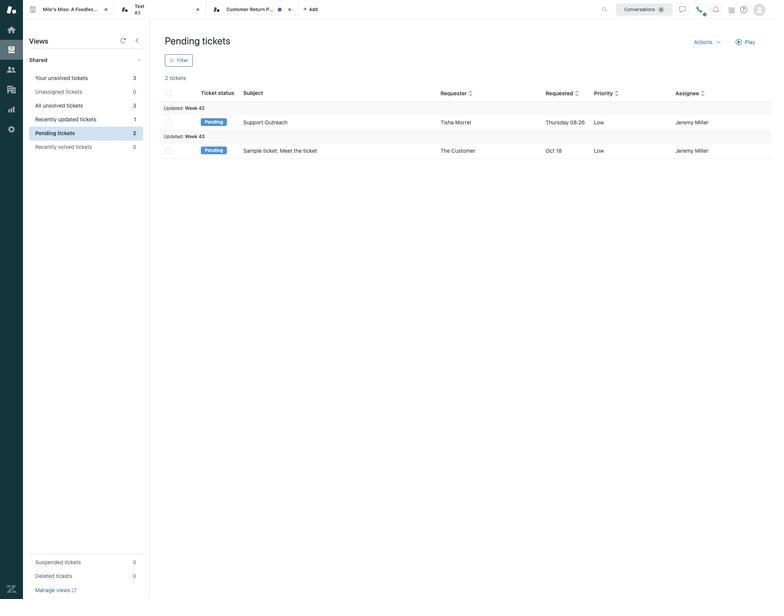Task type: describe. For each thing, give the bounding box(es) containing it.
oct 18
[[546, 147, 562, 154]]

status
[[218, 90, 234, 96]]

the
[[441, 147, 450, 154]]

views
[[56, 587, 70, 593]]

thursday 08:26
[[546, 119, 585, 126]]

1
[[134, 116, 136, 123]]

a
[[71, 6, 74, 12]]

subsidiary
[[95, 6, 118, 12]]

pending up 43 at the left of the page
[[205, 119, 223, 125]]

1 jeremy from the top
[[676, 119, 694, 126]]

play
[[745, 39, 756, 45]]

08:26
[[571, 119, 585, 126]]

2 miller from the top
[[696, 147, 709, 154]]

ticket:
[[263, 147, 279, 154]]

tab containing test
[[115, 0, 207, 19]]

add button
[[299, 0, 323, 19]]

recently for recently solved tickets
[[35, 144, 57, 150]]

manage
[[35, 587, 55, 593]]

button displays agent's chat status as invisible. image
[[680, 6, 686, 12]]

unsolved for your
[[48, 75, 70, 81]]

updated
[[58, 116, 79, 123]]

close image inside milo's miso: a foodlez subsidiary tab
[[102, 6, 110, 13]]

updated: week 43
[[164, 134, 205, 139]]

pending up filter
[[165, 35, 200, 46]]

tisha
[[441, 119, 454, 126]]

42
[[199, 105, 205, 111]]

shared heading
[[23, 49, 149, 72]]

customer return policy tab
[[207, 0, 299, 19]]

morrel
[[456, 119, 472, 126]]

customers image
[[7, 65, 16, 75]]

requested
[[546, 90, 574, 97]]

0 for suspended tickets
[[133, 559, 136, 566]]

all unsolved tickets
[[35, 102, 83, 109]]

your unsolved tickets
[[35, 75, 88, 81]]

3 for all unsolved tickets
[[133, 102, 136, 109]]

2 low from the top
[[594, 147, 604, 154]]

shared button
[[23, 49, 129, 72]]

zendesk support image
[[7, 5, 16, 15]]

0 for recently solved tickets
[[133, 144, 136, 150]]

suspended tickets
[[35, 559, 81, 566]]

the
[[294, 147, 302, 154]]

#3
[[135, 10, 141, 16]]

updated: week 42
[[164, 105, 205, 111]]

priority button
[[594, 90, 620, 97]]

1 low from the top
[[594, 119, 604, 126]]

requester
[[441, 90, 467, 97]]

assignee button
[[676, 90, 706, 97]]

week for week 43
[[185, 134, 198, 139]]

the customer
[[441, 147, 476, 154]]

tisha morrel
[[441, 119, 472, 126]]

unassigned
[[35, 88, 64, 95]]

solved
[[58, 144, 74, 150]]

updated: for updated: week 42
[[164, 105, 184, 111]]

get started image
[[7, 25, 16, 35]]

deleted tickets
[[35, 573, 72, 579]]

zendesk image
[[7, 584, 16, 594]]

sample
[[244, 147, 262, 154]]

updated: for updated: week 43
[[164, 134, 184, 139]]

miso:
[[58, 6, 70, 12]]

0 for deleted tickets
[[133, 573, 136, 579]]

meet
[[280, 147, 293, 154]]

actions
[[694, 39, 713, 45]]

test #3
[[135, 3, 144, 16]]

filter button
[[165, 54, 193, 67]]

ticket status
[[201, 90, 234, 96]]

milo's miso: a foodlez subsidiary
[[43, 6, 118, 12]]

foodlez
[[76, 6, 93, 12]]

1 jeremy miller from the top
[[676, 119, 709, 126]]

support
[[244, 119, 263, 126]]

policy
[[266, 6, 280, 12]]

organizations image
[[7, 85, 16, 95]]



Task type: locate. For each thing, give the bounding box(es) containing it.
2 week from the top
[[185, 134, 198, 139]]

0 vertical spatial week
[[185, 105, 198, 111]]

0 vertical spatial jeremy
[[676, 119, 694, 126]]

week left 42
[[185, 105, 198, 111]]

0 vertical spatial row
[[159, 115, 772, 130]]

1 horizontal spatial pending tickets
[[165, 35, 231, 46]]

sample ticket: meet the ticket link
[[244, 147, 317, 155]]

outreach
[[265, 119, 288, 126]]

1 0 from the top
[[133, 88, 136, 95]]

1 vertical spatial recently
[[35, 144, 57, 150]]

conversations button
[[616, 3, 673, 16]]

row containing sample ticket: meet the ticket
[[159, 143, 772, 159]]

views
[[29, 37, 48, 45]]

unsolved
[[48, 75, 70, 81], [43, 102, 65, 109]]

support outreach
[[244, 119, 288, 126]]

1 vertical spatial updated:
[[164, 134, 184, 139]]

1 vertical spatial unsolved
[[43, 102, 65, 109]]

2 updated: from the top
[[164, 134, 184, 139]]

0 vertical spatial recently
[[35, 116, 57, 123]]

0 vertical spatial low
[[594, 119, 604, 126]]

milo's miso: a foodlez subsidiary tab
[[23, 0, 118, 19]]

unsolved down unassigned
[[43, 102, 65, 109]]

0 for unassigned tickets
[[133, 88, 136, 95]]

3 0 from the top
[[133, 559, 136, 566]]

customer inside tab
[[227, 6, 249, 12]]

ticket
[[201, 90, 217, 96]]

unassigned tickets
[[35, 88, 82, 95]]

recently
[[35, 116, 57, 123], [35, 144, 57, 150]]

0 vertical spatial unsolved
[[48, 75, 70, 81]]

pending tickets
[[165, 35, 231, 46], [35, 130, 75, 136]]

1 vertical spatial 3
[[133, 102, 136, 109]]

unsolved up unassigned tickets
[[48, 75, 70, 81]]

3
[[133, 75, 136, 81], [133, 102, 136, 109]]

4 0 from the top
[[133, 573, 136, 579]]

2 jeremy miller from the top
[[676, 147, 709, 154]]

pending down 43 at the left of the page
[[205, 148, 223, 153]]

(opens in a new tab) image
[[70, 588, 76, 593]]

2 for 2
[[133, 130, 136, 136]]

updated: left 43 at the left of the page
[[164, 134, 184, 139]]

2 down filter button
[[165, 75, 168, 81]]

3 down collapse views pane icon
[[133, 75, 136, 81]]

1 vertical spatial jeremy
[[676, 147, 694, 154]]

recently updated tickets
[[35, 116, 96, 123]]

row up the customer
[[159, 115, 772, 130]]

2 recently from the top
[[35, 144, 57, 150]]

assignee
[[676, 90, 700, 97]]

sample ticket: meet the ticket
[[244, 147, 317, 154]]

1 close image from the left
[[102, 6, 110, 13]]

updated: left 42
[[164, 105, 184, 111]]

0
[[133, 88, 136, 95], [133, 144, 136, 150], [133, 559, 136, 566], [133, 573, 136, 579]]

notifications image
[[713, 6, 719, 12]]

manage views
[[35, 587, 70, 593]]

2 down 1
[[133, 130, 136, 136]]

tabs tab list
[[23, 0, 595, 19]]

refresh views pane image
[[120, 38, 126, 44]]

18
[[556, 147, 562, 154]]

row down morrel
[[159, 143, 772, 159]]

add
[[309, 6, 318, 12]]

customer left the return
[[227, 6, 249, 12]]

customer right the
[[452, 147, 476, 154]]

recently for recently updated tickets
[[35, 116, 57, 123]]

close image
[[102, 6, 110, 13], [286, 6, 294, 13]]

milo's
[[43, 6, 56, 12]]

row
[[159, 115, 772, 130], [159, 143, 772, 159]]

close image inside the customer return policy tab
[[286, 6, 294, 13]]

row containing support outreach
[[159, 115, 772, 130]]

1 vertical spatial row
[[159, 143, 772, 159]]

0 vertical spatial miller
[[696, 119, 709, 126]]

priority
[[594, 90, 613, 97]]

1 vertical spatial miller
[[696, 147, 709, 154]]

support outreach link
[[244, 119, 288, 126]]

43
[[199, 134, 205, 139]]

2 3 from the top
[[133, 102, 136, 109]]

0 horizontal spatial 2
[[133, 130, 136, 136]]

miller
[[696, 119, 709, 126], [696, 147, 709, 154]]

updated:
[[164, 105, 184, 111], [164, 134, 184, 139]]

pending
[[165, 35, 200, 46], [205, 119, 223, 125], [35, 130, 56, 136], [205, 148, 223, 153]]

1 horizontal spatial customer
[[452, 147, 476, 154]]

shared
[[29, 57, 47, 63]]

low
[[594, 119, 604, 126], [594, 147, 604, 154]]

0 horizontal spatial pending tickets
[[35, 130, 75, 136]]

jeremy
[[676, 119, 694, 126], [676, 147, 694, 154]]

1 week from the top
[[185, 105, 198, 111]]

0 vertical spatial updated:
[[164, 105, 184, 111]]

deleted
[[35, 573, 54, 579]]

0 vertical spatial jeremy miller
[[676, 119, 709, 126]]

return
[[250, 6, 265, 12]]

week for week 42
[[185, 105, 198, 111]]

1 vertical spatial jeremy miller
[[676, 147, 709, 154]]

oct
[[546, 147, 555, 154]]

0 vertical spatial pending tickets
[[165, 35, 231, 46]]

1 vertical spatial week
[[185, 134, 198, 139]]

requested button
[[546, 90, 580, 97]]

1 vertical spatial pending tickets
[[35, 130, 75, 136]]

1 updated: from the top
[[164, 105, 184, 111]]

suspended
[[35, 559, 63, 566]]

0 horizontal spatial customer
[[227, 6, 249, 12]]

main element
[[0, 0, 23, 599]]

all
[[35, 102, 41, 109]]

week
[[185, 105, 198, 111], [185, 134, 198, 139]]

1 3 from the top
[[133, 75, 136, 81]]

3 for your unsolved tickets
[[133, 75, 136, 81]]

recently down the all
[[35, 116, 57, 123]]

ticket
[[304, 147, 317, 154]]

conversations
[[625, 6, 656, 12]]

close image
[[194, 6, 202, 13]]

reporting image
[[7, 105, 16, 114]]

1 row from the top
[[159, 115, 772, 130]]

collapse views pane image
[[134, 38, 140, 44]]

1 vertical spatial low
[[594, 147, 604, 154]]

requester button
[[441, 90, 473, 97]]

customer return policy
[[227, 6, 280, 12]]

customer
[[227, 6, 249, 12], [452, 147, 476, 154]]

0 vertical spatial 2
[[165, 75, 168, 81]]

zendesk products image
[[729, 7, 735, 13]]

2
[[165, 75, 168, 81], [133, 130, 136, 136]]

filter
[[177, 57, 188, 63]]

1 vertical spatial 2
[[133, 130, 136, 136]]

2 tickets
[[165, 75, 186, 81]]

your
[[35, 75, 46, 81]]

close image right foodlez
[[102, 6, 110, 13]]

admin image
[[7, 124, 16, 134]]

0 horizontal spatial close image
[[102, 6, 110, 13]]

recently solved tickets
[[35, 144, 92, 150]]

test
[[135, 3, 144, 9]]

1 horizontal spatial close image
[[286, 6, 294, 13]]

close image right policy in the left top of the page
[[286, 6, 294, 13]]

1 recently from the top
[[35, 116, 57, 123]]

1 horizontal spatial 2
[[165, 75, 168, 81]]

recently left 'solved'
[[35, 144, 57, 150]]

2 0 from the top
[[133, 144, 136, 150]]

jeremy miller
[[676, 119, 709, 126], [676, 147, 709, 154]]

pending up recently solved tickets on the top left
[[35, 130, 56, 136]]

unsolved for all
[[43, 102, 65, 109]]

pending tickets up filter
[[165, 35, 231, 46]]

0 vertical spatial 3
[[133, 75, 136, 81]]

0 vertical spatial customer
[[227, 6, 249, 12]]

2 row from the top
[[159, 143, 772, 159]]

tab
[[115, 0, 207, 19]]

thursday
[[546, 119, 569, 126]]

subject
[[244, 90, 263, 96]]

week left 43 at the left of the page
[[185, 134, 198, 139]]

2 close image from the left
[[286, 6, 294, 13]]

2 for 2 tickets
[[165, 75, 168, 81]]

3 up 1
[[133, 102, 136, 109]]

views image
[[7, 45, 16, 55]]

play button
[[730, 34, 762, 50]]

1 vertical spatial customer
[[452, 147, 476, 154]]

manage views link
[[35, 587, 76, 594]]

tickets
[[202, 35, 231, 46], [72, 75, 88, 81], [170, 75, 186, 81], [66, 88, 82, 95], [67, 102, 83, 109], [80, 116, 96, 123], [58, 130, 75, 136], [76, 144, 92, 150], [65, 559, 81, 566], [56, 573, 72, 579]]

pending tickets up recently solved tickets on the top left
[[35, 130, 75, 136]]

1 miller from the top
[[696, 119, 709, 126]]

get help image
[[741, 6, 748, 13]]

actions button
[[688, 34, 728, 50]]

2 jeremy from the top
[[676, 147, 694, 154]]



Task type: vqa. For each thing, say whether or not it's contained in the screenshot.


